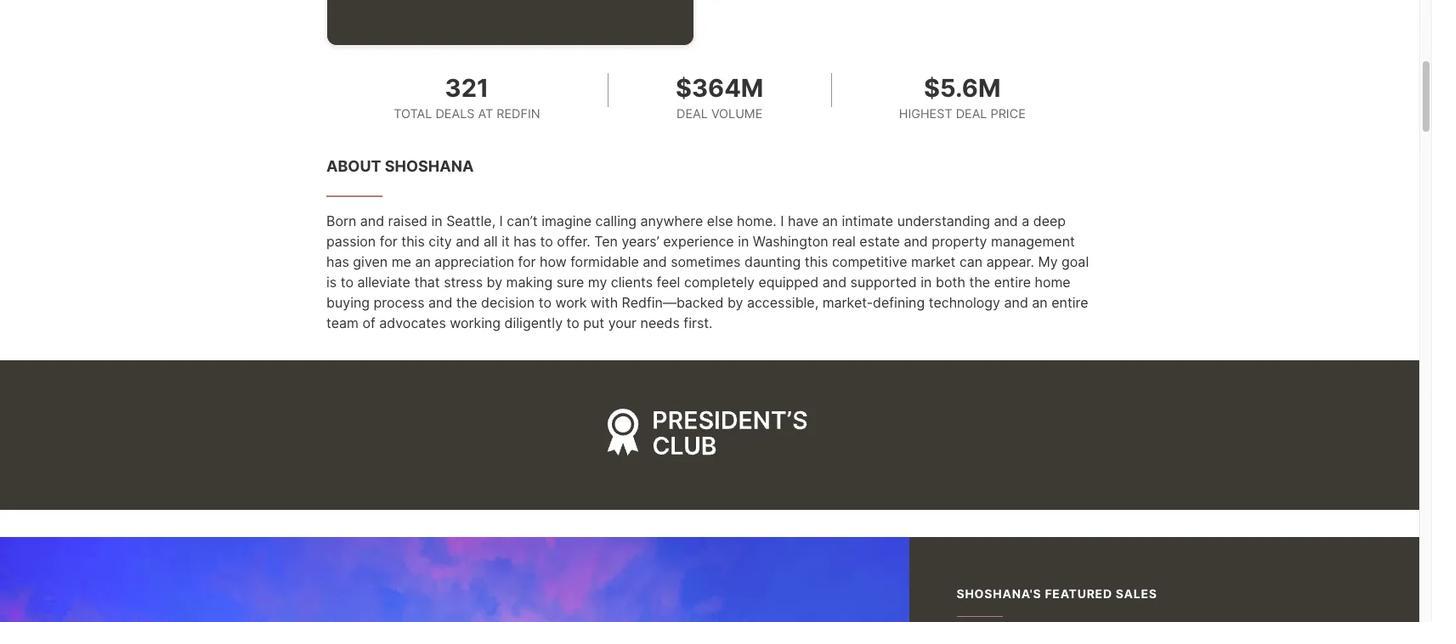 Task type: locate. For each thing, give the bounding box(es) containing it.
real
[[832, 233, 856, 250]]

1 vertical spatial this
[[805, 253, 828, 270]]

1 horizontal spatial by
[[728, 294, 743, 311]]

1 horizontal spatial in
[[738, 233, 749, 250]]

stress
[[444, 274, 483, 291]]

that
[[414, 274, 440, 291]]

1 horizontal spatial an
[[822, 212, 838, 229]]

0 horizontal spatial entire
[[994, 274, 1031, 291]]

0 horizontal spatial deal
[[677, 106, 708, 120]]

advocates
[[379, 314, 446, 331]]

needs
[[641, 314, 680, 331]]

deal down $364m
[[677, 106, 708, 120]]

1 horizontal spatial deal
[[956, 106, 987, 120]]

an down home
[[1032, 294, 1048, 311]]

to right is
[[341, 274, 354, 291]]

entire down home
[[1052, 294, 1088, 311]]

2 vertical spatial in
[[921, 274, 932, 291]]

an up real
[[822, 212, 838, 229]]

and
[[360, 212, 384, 229], [994, 212, 1018, 229], [456, 233, 480, 250], [904, 233, 928, 250], [643, 253, 667, 270], [823, 274, 847, 291], [428, 294, 453, 311], [1004, 294, 1028, 311]]

1 vertical spatial an
[[415, 253, 431, 270]]

alleviate
[[357, 274, 410, 291]]

an
[[822, 212, 838, 229], [415, 253, 431, 270], [1032, 294, 1048, 311]]

washington
[[753, 233, 828, 250]]

can
[[960, 253, 983, 270]]

in up the city
[[431, 212, 443, 229]]

deal inside $364m deal volume
[[677, 106, 708, 120]]

0 horizontal spatial an
[[415, 253, 431, 270]]

in
[[431, 212, 443, 229], [738, 233, 749, 250], [921, 274, 932, 291]]

is
[[326, 274, 337, 291]]

for up me
[[380, 233, 398, 250]]

and up market-
[[823, 274, 847, 291]]

by
[[487, 274, 502, 291], [728, 294, 743, 311]]

i
[[499, 212, 503, 229], [781, 212, 784, 229]]

feel
[[657, 274, 680, 291]]

can't
[[507, 212, 538, 229]]

0 vertical spatial for
[[380, 233, 398, 250]]

to up diligently at the left of the page
[[539, 294, 552, 311]]

0 vertical spatial by
[[487, 274, 502, 291]]

to
[[540, 233, 553, 250], [341, 274, 354, 291], [539, 294, 552, 311], [567, 314, 580, 331]]

321
[[445, 73, 489, 102]]

making
[[506, 274, 553, 291]]

1 horizontal spatial has
[[514, 233, 536, 250]]

1 horizontal spatial i
[[781, 212, 784, 229]]

highest
[[899, 106, 953, 120]]

offer.
[[557, 233, 591, 250]]

property
[[932, 233, 987, 250]]

2 deal from the left
[[956, 106, 987, 120]]

buying
[[326, 294, 370, 311]]

this
[[401, 233, 425, 250], [805, 253, 828, 270]]

the
[[969, 274, 990, 291], [456, 294, 477, 311]]

process
[[374, 294, 425, 311]]

has
[[514, 233, 536, 250], [326, 253, 349, 270]]

for up making
[[518, 253, 536, 270]]

0 horizontal spatial has
[[326, 253, 349, 270]]

2 vertical spatial an
[[1032, 294, 1048, 311]]

an up that
[[415, 253, 431, 270]]

shoshana
[[385, 157, 474, 175]]

1 vertical spatial the
[[456, 294, 477, 311]]

management
[[991, 233, 1075, 250]]

1 horizontal spatial this
[[805, 253, 828, 270]]

entire down "appear."
[[994, 274, 1031, 291]]

given
[[353, 253, 388, 270]]

the down can
[[969, 274, 990, 291]]

deal down $5.6m
[[956, 106, 987, 120]]

appreciation
[[435, 253, 514, 270]]

0 horizontal spatial i
[[499, 212, 503, 229]]

experience
[[663, 233, 734, 250]]

put
[[583, 314, 605, 331]]

technology
[[929, 294, 1001, 311]]

in down home.
[[738, 233, 749, 250]]

1 vertical spatial for
[[518, 253, 536, 270]]

0 vertical spatial in
[[431, 212, 443, 229]]

1 deal from the left
[[677, 106, 708, 120]]

in down market
[[921, 274, 932, 291]]

deal
[[677, 106, 708, 120], [956, 106, 987, 120]]

team
[[326, 314, 359, 331]]

born
[[326, 212, 356, 229]]

and up the passion
[[360, 212, 384, 229]]

raised
[[388, 212, 428, 229]]

decision
[[481, 294, 535, 311]]

imagine
[[542, 212, 592, 229]]

0 vertical spatial entire
[[994, 274, 1031, 291]]

i left have
[[781, 212, 784, 229]]

has up is
[[326, 253, 349, 270]]

this down the washington
[[805, 253, 828, 270]]

work
[[555, 294, 587, 311]]

by down completely
[[728, 294, 743, 311]]

for
[[380, 233, 398, 250], [518, 253, 536, 270]]

1 horizontal spatial entire
[[1052, 294, 1088, 311]]

by up decision
[[487, 274, 502, 291]]

shoshana's
[[957, 586, 1042, 601]]

me
[[392, 253, 411, 270]]

the down the stress
[[456, 294, 477, 311]]

and left a
[[994, 212, 1018, 229]]

shoshana's featured sales
[[957, 586, 1158, 601]]

0 horizontal spatial this
[[401, 233, 425, 250]]

i up it
[[499, 212, 503, 229]]

intimate
[[842, 212, 894, 229]]

has right it
[[514, 233, 536, 250]]

1 horizontal spatial the
[[969, 274, 990, 291]]

entire
[[994, 274, 1031, 291], [1052, 294, 1088, 311]]

0 vertical spatial an
[[822, 212, 838, 229]]

0 horizontal spatial by
[[487, 274, 502, 291]]

price
[[991, 106, 1026, 120]]

this down raised at top left
[[401, 233, 425, 250]]

all
[[484, 233, 498, 250]]

clients
[[611, 274, 653, 291]]

sales
[[1116, 586, 1158, 601]]



Task type: describe. For each thing, give the bounding box(es) containing it.
1 vertical spatial entire
[[1052, 294, 1088, 311]]

home.
[[737, 212, 777, 229]]

market
[[911, 253, 956, 270]]

my
[[1038, 253, 1058, 270]]

first.
[[684, 314, 713, 331]]

city
[[429, 233, 452, 250]]

321 total deals at redfin
[[394, 73, 540, 120]]

estate
[[860, 233, 900, 250]]

about
[[326, 157, 381, 175]]

volume
[[711, 106, 763, 120]]

to up how
[[540, 233, 553, 250]]

completely
[[684, 274, 755, 291]]

ten
[[594, 233, 618, 250]]

goal
[[1062, 253, 1089, 270]]

with
[[591, 294, 618, 311]]

competitive
[[832, 253, 907, 270]]

passion
[[326, 233, 376, 250]]

deals
[[436, 106, 475, 120]]

and down seattle,
[[456, 233, 480, 250]]

0 vertical spatial this
[[401, 233, 425, 250]]

sure
[[556, 274, 584, 291]]

and down that
[[428, 294, 453, 311]]

$5.6m
[[924, 73, 1001, 102]]

diligently
[[505, 314, 563, 331]]

supported
[[851, 274, 917, 291]]

1 vertical spatial by
[[728, 294, 743, 311]]

presidents club svg image
[[608, 408, 811, 462]]

1 vertical spatial in
[[738, 233, 749, 250]]

home
[[1035, 274, 1071, 291]]

understanding
[[897, 212, 990, 229]]

total
[[394, 106, 432, 120]]

to down work
[[567, 314, 580, 331]]

born and raised in seattle, i can't imagine calling anywhere else home. i have an intimate understanding and a deep passion for this city and all it has to offer. ten years' experience in washington real estate and property management has given me an appreciation for how formidable and sometimes daunting this competitive market can appear. my goal is to alleviate that stress by making sure my clients feel completely equipped and supported in both the entire home buying process and the decision to work with redfin—backed by accessible, market-defining technology and an entire team of advocates working diligently to put your needs first.
[[326, 212, 1089, 331]]

1 horizontal spatial for
[[518, 253, 536, 270]]

else
[[707, 212, 733, 229]]

daunting
[[745, 253, 801, 270]]

formidable
[[571, 253, 639, 270]]

appear.
[[987, 253, 1034, 270]]

and up market
[[904, 233, 928, 250]]

0 vertical spatial the
[[969, 274, 990, 291]]

0 vertical spatial has
[[514, 233, 536, 250]]

deep
[[1033, 212, 1066, 229]]

it
[[502, 233, 510, 250]]

0 horizontal spatial the
[[456, 294, 477, 311]]

about shoshana
[[326, 157, 474, 175]]

how
[[540, 253, 567, 270]]

2 horizontal spatial an
[[1032, 294, 1048, 311]]

seattle,
[[446, 212, 496, 229]]

2 horizontal spatial in
[[921, 274, 932, 291]]

deal inside $5.6m highest deal price
[[956, 106, 987, 120]]

0 horizontal spatial in
[[431, 212, 443, 229]]

1 vertical spatial has
[[326, 253, 349, 270]]

$5.6m highest deal price
[[899, 73, 1026, 120]]

redfin—backed
[[622, 294, 724, 311]]

both
[[936, 274, 966, 291]]

1 i from the left
[[499, 212, 503, 229]]

working
[[450, 314, 501, 331]]

featured
[[1045, 586, 1113, 601]]

0 horizontal spatial for
[[380, 233, 398, 250]]

a
[[1022, 212, 1030, 229]]

market-
[[823, 294, 873, 311]]

$364m
[[676, 73, 764, 102]]

and down "appear."
[[1004, 294, 1028, 311]]

redfin
[[497, 106, 540, 120]]

at
[[478, 106, 493, 120]]

of
[[363, 314, 376, 331]]

equipped
[[759, 274, 819, 291]]

your
[[608, 314, 637, 331]]

anywhere
[[641, 212, 703, 229]]

$364m deal volume
[[676, 73, 764, 120]]

years'
[[622, 233, 659, 250]]

accessible,
[[747, 294, 819, 311]]

my
[[588, 274, 607, 291]]

2 i from the left
[[781, 212, 784, 229]]

defining
[[873, 294, 925, 311]]

have
[[788, 212, 819, 229]]

and up feel
[[643, 253, 667, 270]]

sometimes
[[671, 253, 741, 270]]

calling
[[596, 212, 637, 229]]



Task type: vqa. For each thing, say whether or not it's contained in the screenshot.


